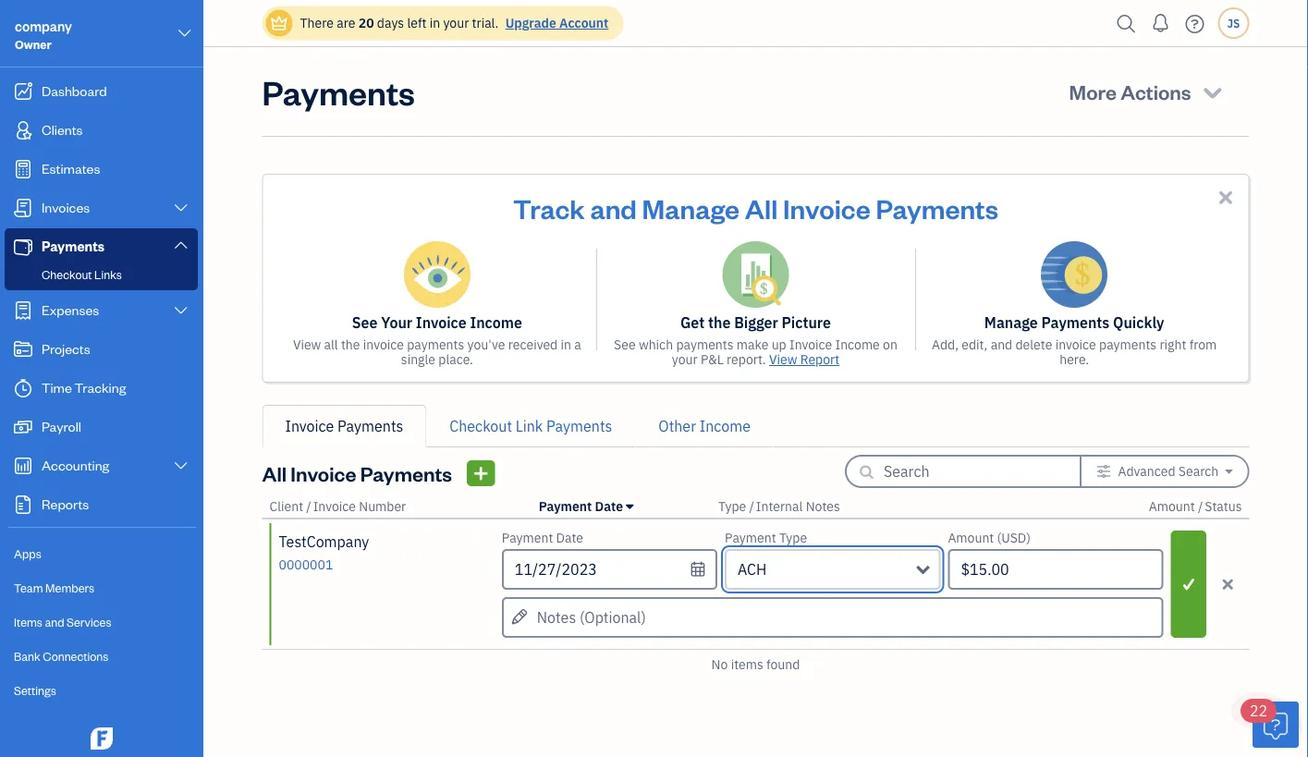Task type: vqa. For each thing, say whether or not it's contained in the screenshot.
(
no



Task type: locate. For each thing, give the bounding box(es) containing it.
1 / from the left
[[306, 498, 311, 515]]

chevron large down image inside the invoices link
[[173, 201, 190, 215]]

0 horizontal spatial view
[[293, 336, 321, 353]]

0 vertical spatial manage
[[642, 190, 740, 225]]

more
[[1069, 78, 1117, 104]]

2 vertical spatial and
[[45, 614, 64, 630]]

and right edit,
[[991, 336, 1013, 353]]

0 horizontal spatial all
[[262, 460, 287, 486]]

2 / from the left
[[749, 498, 754, 515]]

and inside the items and services link
[[45, 614, 64, 630]]

upgrade account link
[[502, 14, 609, 31]]

see which payments make up invoice income on your p&l report.
[[614, 336, 898, 368]]

1 horizontal spatial invoice
[[1056, 336, 1096, 353]]

company owner
[[15, 17, 72, 52]]

income right other at the right of the page
[[700, 417, 751, 436]]

go to help image
[[1180, 10, 1210, 37]]

income
[[470, 313, 522, 332], [835, 336, 880, 353], [700, 417, 751, 436]]

chevron large down image
[[176, 22, 193, 44], [173, 201, 190, 215], [173, 237, 190, 252], [173, 459, 190, 473]]

1 vertical spatial type
[[779, 529, 807, 546]]

the right get
[[708, 313, 731, 332]]

1 horizontal spatial date
[[595, 498, 623, 515]]

payment date left caretdown icon
[[539, 498, 623, 515]]

other income
[[659, 417, 751, 436]]

0 horizontal spatial in
[[430, 14, 440, 31]]

0 vertical spatial see
[[352, 313, 378, 332]]

1 vertical spatial amount
[[948, 529, 994, 546]]

up
[[772, 336, 787, 353]]

payment down payment date "button"
[[502, 529, 553, 546]]

received
[[508, 336, 558, 353]]

2 horizontal spatial /
[[1198, 498, 1203, 515]]

0 horizontal spatial your
[[443, 14, 469, 31]]

chevron large down image inside the payments link
[[173, 237, 190, 252]]

in right "left"
[[430, 14, 440, 31]]

settings image
[[1097, 464, 1112, 479]]

Amount (USD) text field
[[948, 549, 1164, 590]]

see your invoice income image
[[404, 241, 471, 308]]

all invoice payments
[[262, 460, 452, 486]]

2 horizontal spatial income
[[835, 336, 880, 353]]

search
[[1179, 463, 1219, 480]]

checkout inside checkout link payments link
[[450, 417, 512, 436]]

checkout
[[42, 267, 92, 282], [450, 417, 512, 436]]

links
[[94, 267, 122, 282]]

payment left caretdown icon
[[539, 498, 592, 515]]

date
[[595, 498, 623, 515], [556, 529, 584, 546]]

1 horizontal spatial payments
[[676, 336, 734, 353]]

1 horizontal spatial manage
[[985, 313, 1038, 332]]

1 invoice from the left
[[363, 336, 404, 353]]

ach button
[[725, 549, 941, 590]]

amount button
[[1149, 498, 1195, 515]]

project image
[[12, 340, 34, 359]]

amount left (usd)
[[948, 529, 994, 546]]

see inside see your invoice income view all the invoice payments you've received in a single place.
[[352, 313, 378, 332]]

all up the client
[[262, 460, 287, 486]]

invoice image
[[12, 199, 34, 217]]

bigger
[[734, 313, 778, 332]]

payments inside manage payments quickly add, edit, and delete invoice payments right from here.
[[1042, 313, 1110, 332]]

items and services link
[[5, 607, 198, 639]]

invoice inside manage payments quickly add, edit, and delete invoice payments right from here.
[[1056, 336, 1096, 353]]

1 vertical spatial in
[[561, 336, 571, 353]]

0 vertical spatial checkout
[[42, 267, 92, 282]]

payment date
[[539, 498, 623, 515], [502, 529, 584, 546]]

payments
[[407, 336, 464, 353], [676, 336, 734, 353], [1100, 336, 1157, 353]]

which
[[639, 336, 673, 353]]

checkout links link
[[8, 264, 194, 286]]

and right track
[[590, 190, 637, 225]]

1 vertical spatial your
[[672, 351, 698, 368]]

/ for status
[[1198, 498, 1203, 515]]

status
[[1205, 498, 1242, 515]]

1 horizontal spatial your
[[672, 351, 698, 368]]

get the bigger picture
[[681, 313, 831, 332]]

chevron large down image inside the accounting link
[[173, 459, 190, 473]]

date down payment date "button"
[[556, 529, 584, 546]]

payments down your
[[407, 336, 464, 353]]

type up payment type on the bottom
[[718, 498, 746, 515]]

see
[[352, 313, 378, 332], [614, 336, 636, 353]]

2 horizontal spatial and
[[991, 336, 1013, 353]]

1 vertical spatial the
[[341, 336, 360, 353]]

3 payments from the left
[[1100, 336, 1157, 353]]

1 horizontal spatial amount
[[1149, 498, 1195, 515]]

client
[[270, 498, 303, 515]]

see left which
[[614, 336, 636, 353]]

payments for income
[[407, 336, 464, 353]]

expense image
[[12, 301, 34, 320]]

and inside manage payments quickly add, edit, and delete invoice payments right from here.
[[991, 336, 1013, 353]]

0 horizontal spatial payments
[[407, 336, 464, 353]]

1 horizontal spatial /
[[749, 498, 754, 515]]

items
[[731, 656, 764, 673]]

0 vertical spatial your
[[443, 14, 469, 31]]

invoices link
[[5, 190, 198, 227]]

invoice right "delete"
[[1056, 336, 1096, 353]]

view left all
[[293, 336, 321, 353]]

invoice payments
[[285, 417, 403, 436]]

1 horizontal spatial in
[[561, 336, 571, 353]]

right
[[1160, 336, 1187, 353]]

crown image
[[270, 13, 289, 33]]

0 vertical spatial income
[[470, 313, 522, 332]]

see for which
[[614, 336, 636, 353]]

1 vertical spatial all
[[262, 460, 287, 486]]

invoice
[[363, 336, 404, 353], [1056, 336, 1096, 353]]

all
[[745, 190, 778, 225], [262, 460, 287, 486]]

1 horizontal spatial view
[[769, 351, 797, 368]]

amount for amount (usd)
[[948, 529, 994, 546]]

/ right type button
[[749, 498, 754, 515]]

invoice for your
[[363, 336, 404, 353]]

get
[[681, 313, 705, 332]]

view right "make"
[[769, 351, 797, 368]]

view
[[293, 336, 321, 353], [769, 351, 797, 368]]

0 horizontal spatial manage
[[642, 190, 740, 225]]

invoice inside see your invoice income view all the invoice payments you've received in a single place.
[[363, 336, 404, 353]]

2 horizontal spatial payments
[[1100, 336, 1157, 353]]

the right all
[[341, 336, 360, 353]]

checkout links
[[42, 267, 122, 282]]

amount for amount / status
[[1149, 498, 1195, 515]]

1 horizontal spatial see
[[614, 336, 636, 353]]

/ right the client
[[306, 498, 311, 515]]

chevron large down image for invoices
[[173, 201, 190, 215]]

0 vertical spatial date
[[595, 498, 623, 515]]

your left p&l
[[672, 351, 698, 368]]

checkout inside the checkout links link
[[42, 267, 92, 282]]

1 payments from the left
[[407, 336, 464, 353]]

checkout link payments link
[[427, 405, 636, 448]]

1 vertical spatial checkout
[[450, 417, 512, 436]]

0 horizontal spatial type
[[718, 498, 746, 515]]

expenses link
[[5, 292, 198, 329]]

Notes (Optional) text field
[[502, 597, 1164, 638]]

see inside see which payments make up invoice income on your p&l report.
[[614, 336, 636, 353]]

manage
[[642, 190, 740, 225], [985, 313, 1038, 332]]

1 vertical spatial income
[[835, 336, 880, 353]]

0000001
[[279, 556, 333, 573]]

0 vertical spatial and
[[590, 190, 637, 225]]

1 vertical spatial date
[[556, 529, 584, 546]]

client image
[[12, 121, 34, 140]]

0 horizontal spatial checkout
[[42, 267, 92, 282]]

and for manage
[[590, 190, 637, 225]]

js
[[1228, 16, 1240, 31]]

chevron large down image for payments
[[173, 237, 190, 252]]

view inside see your invoice income view all the invoice payments you've received in a single place.
[[293, 336, 321, 353]]

are
[[337, 14, 355, 31]]

amount down advanced search
[[1149, 498, 1195, 515]]

0 vertical spatial payment date
[[539, 498, 623, 515]]

1 horizontal spatial the
[[708, 313, 731, 332]]

payments for add,
[[1100, 336, 1157, 353]]

1 vertical spatial payment date
[[502, 529, 584, 546]]

2 vertical spatial income
[[700, 417, 751, 436]]

settings
[[14, 683, 56, 698]]

0 horizontal spatial and
[[45, 614, 64, 630]]

0 horizontal spatial amount
[[948, 529, 994, 546]]

1 vertical spatial see
[[614, 336, 636, 353]]

link
[[516, 417, 543, 436]]

0 vertical spatial type
[[718, 498, 746, 515]]

no
[[712, 656, 728, 673]]

0 horizontal spatial income
[[470, 313, 522, 332]]

amount
[[1149, 498, 1195, 515], [948, 529, 994, 546]]

amount / status
[[1149, 498, 1242, 515]]

invoice for payments
[[1056, 336, 1096, 353]]

1 horizontal spatial and
[[590, 190, 637, 225]]

type down internal
[[779, 529, 807, 546]]

payments down get
[[676, 336, 734, 353]]

bank connections link
[[5, 641, 198, 673]]

0 vertical spatial amount
[[1149, 498, 1195, 515]]

your left trial. at the top of page
[[443, 14, 469, 31]]

payments inside manage payments quickly add, edit, and delete invoice payments right from here.
[[1100, 336, 1157, 353]]

payment date down payment date "button"
[[502, 529, 584, 546]]

0 horizontal spatial /
[[306, 498, 311, 515]]

track and manage all invoice payments
[[513, 190, 999, 225]]

trial.
[[472, 14, 499, 31]]

days
[[377, 14, 404, 31]]

1 vertical spatial and
[[991, 336, 1013, 353]]

1 horizontal spatial all
[[745, 190, 778, 225]]

single
[[401, 351, 436, 368]]

invoice
[[783, 190, 871, 225], [416, 313, 467, 332], [790, 336, 832, 353], [285, 417, 334, 436], [291, 460, 356, 486], [313, 498, 356, 515]]

invoice down your
[[363, 336, 404, 353]]

checkout up add a new payment image
[[450, 417, 512, 436]]

0 horizontal spatial the
[[341, 336, 360, 353]]

checkout up expenses
[[42, 267, 92, 282]]

payments inside see your invoice income view all the invoice payments you've received in a single place.
[[407, 336, 464, 353]]

Payment date in MM/DD/YYYY format text field
[[502, 549, 718, 590]]

2 invoice from the left
[[1056, 336, 1096, 353]]

2 payments from the left
[[676, 336, 734, 353]]

apps
[[14, 546, 41, 561]]

dashboard link
[[5, 73, 198, 110]]

0 horizontal spatial see
[[352, 313, 378, 332]]

p&l
[[701, 351, 724, 368]]

track
[[513, 190, 585, 225]]

other
[[659, 417, 696, 436]]

0 vertical spatial all
[[745, 190, 778, 225]]

0 horizontal spatial invoice
[[363, 336, 404, 353]]

1 horizontal spatial checkout
[[450, 417, 512, 436]]

/ left "status"
[[1198, 498, 1203, 515]]

report.
[[727, 351, 766, 368]]

date left caretdown icon
[[595, 498, 623, 515]]

your
[[443, 14, 469, 31], [672, 351, 698, 368]]

testcompany 0000001
[[279, 532, 369, 573]]

all up get the bigger picture
[[745, 190, 778, 225]]

add a new payment image
[[473, 462, 490, 485]]

number
[[359, 498, 406, 515]]

income up you've in the top of the page
[[470, 313, 522, 332]]

see left your
[[352, 313, 378, 332]]

1 vertical spatial manage
[[985, 313, 1038, 332]]

income left on
[[835, 336, 880, 353]]

3 / from the left
[[1198, 498, 1203, 515]]

in left a
[[561, 336, 571, 353]]

payment type
[[725, 529, 807, 546]]

there are 20 days left in your trial. upgrade account
[[300, 14, 609, 31]]

1 horizontal spatial type
[[779, 529, 807, 546]]

payments down quickly
[[1100, 336, 1157, 353]]

and right items
[[45, 614, 64, 630]]



Task type: describe. For each thing, give the bounding box(es) containing it.
owner
[[15, 37, 52, 52]]

0 vertical spatial in
[[430, 14, 440, 31]]

0000001 link
[[279, 554, 333, 574]]

members
[[45, 580, 94, 596]]

amount (usd)
[[948, 529, 1031, 546]]

projects link
[[5, 331, 198, 368]]

time
[[42, 379, 72, 396]]

1 horizontal spatial income
[[700, 417, 751, 436]]

and for services
[[45, 614, 64, 630]]

dashboard image
[[12, 82, 34, 101]]

payment image
[[12, 238, 34, 256]]

other income link
[[636, 405, 774, 448]]

report
[[800, 351, 840, 368]]

invoice inside see which payments make up invoice income on your p&l report.
[[790, 336, 832, 353]]

advanced search button
[[1082, 457, 1248, 486]]

income inside see your invoice income view all the invoice payments you've received in a single place.
[[470, 313, 522, 332]]

see for your
[[352, 313, 378, 332]]

notifications image
[[1146, 5, 1176, 42]]

22 button
[[1241, 699, 1299, 748]]

save image
[[1173, 573, 1205, 596]]

account
[[559, 14, 609, 31]]

tracking
[[75, 379, 126, 396]]

invoice inside see your invoice income view all the invoice payments you've received in a single place.
[[416, 313, 467, 332]]

advanced
[[1118, 463, 1176, 480]]

/ for invoice
[[306, 498, 311, 515]]

time tracking
[[42, 379, 126, 396]]

cancel image
[[1212, 573, 1244, 596]]

settings link
[[5, 675, 198, 707]]

timer image
[[12, 379, 34, 398]]

accounting
[[42, 456, 109, 474]]

checkout link payments
[[450, 417, 612, 436]]

here.
[[1060, 351, 1089, 368]]

testcompany
[[279, 532, 369, 552]]

caretdown image
[[1226, 464, 1233, 479]]

expenses
[[42, 301, 99, 319]]

on
[[883, 336, 898, 353]]

22
[[1250, 701, 1268, 721]]

chevron large down image
[[173, 303, 190, 318]]

search image
[[1112, 10, 1142, 37]]

chevrondown image
[[1200, 79, 1226, 104]]

see your invoice income view all the invoice payments you've received in a single place.
[[293, 313, 581, 368]]

clients
[[42, 121, 83, 138]]

checkout for checkout links
[[42, 267, 92, 282]]

the inside see your invoice income view all the invoice payments you've received in a single place.
[[341, 336, 360, 353]]

services
[[67, 614, 111, 630]]

chevron large down image for accounting
[[173, 459, 190, 473]]

get the bigger picture image
[[723, 241, 789, 308]]

(usd)
[[997, 529, 1031, 546]]

notes
[[806, 498, 840, 515]]

payroll
[[42, 417, 81, 435]]

invoice inside 'invoice payments' link
[[285, 417, 334, 436]]

js button
[[1218, 7, 1250, 39]]

team members link
[[5, 572, 198, 605]]

Search text field
[[884, 457, 1050, 486]]

payments inside main element
[[42, 237, 105, 255]]

projects
[[42, 340, 90, 357]]

your inside see which payments make up invoice income on your p&l report.
[[672, 351, 698, 368]]

payments inside see which payments make up invoice income on your p&l report.
[[676, 336, 734, 353]]

income inside see which payments make up invoice income on your p&l report.
[[835, 336, 880, 353]]

chart image
[[12, 457, 34, 475]]

a
[[574, 336, 581, 353]]

picture
[[782, 313, 831, 332]]

upgrade
[[506, 14, 556, 31]]

items
[[14, 614, 42, 630]]

money image
[[12, 418, 34, 436]]

reports
[[42, 495, 89, 513]]

0 vertical spatial the
[[708, 313, 731, 332]]

connections
[[43, 649, 109, 664]]

checkout for checkout link payments
[[450, 417, 512, 436]]

manage payments quickly add, edit, and delete invoice payments right from here.
[[932, 313, 1217, 368]]

there
[[300, 14, 334, 31]]

place.
[[439, 351, 473, 368]]

dashboard
[[42, 82, 107, 99]]

payment up ach
[[725, 529, 776, 546]]

type button
[[718, 498, 746, 515]]

items and services
[[14, 614, 111, 630]]

time tracking link
[[5, 370, 198, 407]]

caretdown image
[[626, 499, 634, 514]]

report image
[[12, 496, 34, 514]]

company
[[15, 17, 72, 35]]

internal
[[756, 498, 803, 515]]

20
[[359, 14, 374, 31]]

your
[[381, 313, 412, 332]]

left
[[407, 14, 427, 31]]

reports link
[[5, 486, 198, 523]]

client / invoice number
[[270, 498, 406, 515]]

quickly
[[1113, 313, 1165, 332]]

estimates link
[[5, 151, 198, 188]]

manage payments quickly image
[[1041, 241, 1108, 308]]

accounting link
[[5, 448, 198, 485]]

0 horizontal spatial date
[[556, 529, 584, 546]]

estimate image
[[12, 160, 34, 178]]

manage inside manage payments quickly add, edit, and delete invoice payments right from here.
[[985, 313, 1038, 332]]

freshbooks image
[[87, 728, 117, 750]]

invoices
[[42, 198, 90, 216]]

type / internal notes
[[718, 498, 840, 515]]

team
[[14, 580, 43, 596]]

all
[[324, 336, 338, 353]]

bank connections
[[14, 649, 109, 664]]

actions
[[1121, 78, 1192, 104]]

in inside see your invoice income view all the invoice payments you've received in a single place.
[[561, 336, 571, 353]]

make
[[737, 336, 769, 353]]

resource center badge image
[[1253, 702, 1299, 748]]

no items found
[[712, 656, 800, 673]]

/ for internal
[[749, 498, 754, 515]]

view report
[[769, 351, 840, 368]]

close image
[[1216, 187, 1237, 208]]

main element
[[0, 0, 250, 757]]

payments link
[[5, 228, 198, 264]]

you've
[[468, 336, 505, 353]]

apps link
[[5, 538, 198, 571]]

add,
[[932, 336, 959, 353]]

bank
[[14, 649, 40, 664]]

from
[[1190, 336, 1217, 353]]

edit,
[[962, 336, 988, 353]]



